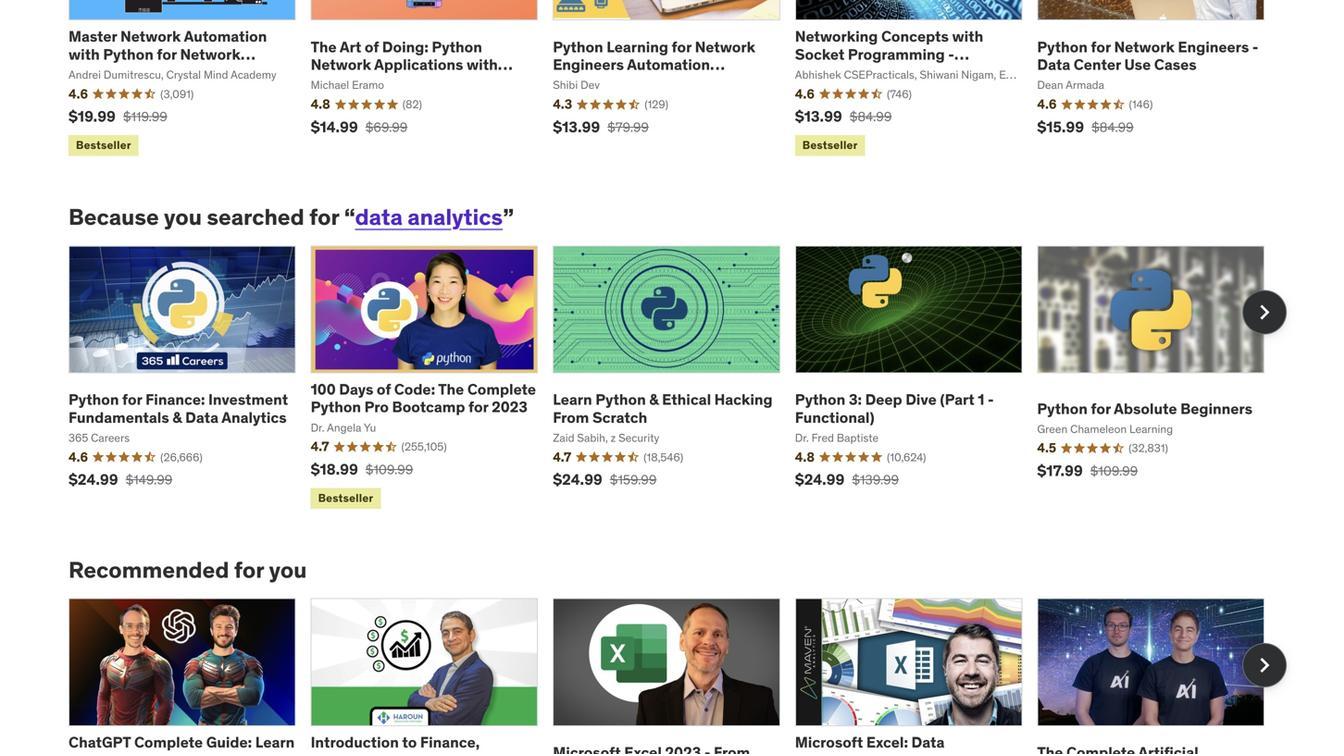 Task type: vqa. For each thing, say whether or not it's contained in the screenshot.
Next image
yes



Task type: describe. For each thing, give the bounding box(es) containing it.
automation inside master network automation with python for network engineers
[[184, 27, 267, 46]]

- inside networking concepts with socket programming - academic level
[[948, 45, 954, 64]]

beginners
[[1181, 399, 1253, 418]]

the inside the art of doing:  python network applications with sockets!
[[311, 37, 337, 56]]

with inside the art of doing:  python network applications with sockets!
[[467, 55, 498, 74]]

to
[[402, 733, 417, 752]]

level
[[868, 63, 905, 81]]

fundamentals
[[69, 408, 169, 427]]

chatgpt complete guide: learn midjourney, chatgpt 4 & more link
[[69, 733, 295, 755]]

scratch
[[593, 408, 647, 427]]

accounting,
[[311, 751, 396, 755]]

carousel element for because you searched for "
[[69, 246, 1287, 513]]

1 horizontal spatial chatgpt
[[155, 751, 217, 755]]

learn python & ethical hacking from scratch
[[553, 390, 773, 427]]

of for doing:
[[365, 37, 379, 56]]

the art of doing:  python network applications with sockets! link
[[311, 37, 513, 92]]

socket
[[795, 45, 845, 64]]

recommended for you
[[69, 556, 307, 584]]

excel
[[893, 751, 931, 755]]

network inside the art of doing:  python network applications with sockets!
[[311, 55, 371, 74]]

3:
[[849, 390, 862, 409]]

more
[[246, 751, 282, 755]]

python inside 100 days of code: the complete python pro bootcamp for 2023
[[311, 398, 361, 417]]

introduction
[[311, 733, 399, 752]]

"
[[344, 203, 355, 231]]

complete inside chatgpt complete guide: learn midjourney, chatgpt 4 & more
[[134, 733, 203, 752]]

of for code:
[[377, 380, 391, 399]]

bootcamp
[[392, 398, 465, 417]]

network inside "python for network engineers - data center use cases"
[[1114, 37, 1175, 56]]

microsoft excel: data visualization, excel charts link
[[795, 733, 1009, 755]]

next image for because you searched for "
[[1250, 298, 1280, 327]]

carousel element for recommended for you
[[69, 599, 1287, 755]]

0 horizontal spatial you
[[164, 203, 202, 231]]

python inside "python for network engineers - data center use cases"
[[1037, 37, 1088, 56]]

data inside "python for network engineers - data center use cases"
[[1037, 55, 1071, 74]]

doing:
[[382, 37, 429, 56]]

python inside the python 3: deep dive (part 1 - functional)
[[795, 390, 846, 409]]

& inside chatgpt complete guide: learn midjourney, chatgpt 4 & more
[[233, 751, 243, 755]]

the inside 100 days of code: the complete python pro bootcamp for 2023
[[438, 380, 464, 399]]

analytics
[[408, 203, 503, 231]]

1
[[978, 390, 985, 409]]

from
[[553, 408, 589, 427]]

for inside 100 days of code: the complete python pro bootcamp for 2023
[[469, 398, 488, 417]]

finance:
[[145, 390, 205, 409]]

python for absolute beginners
[[1037, 399, 1253, 418]]

2023
[[492, 398, 528, 417]]

the art of doing:  python network applications with sockets!
[[311, 37, 498, 92]]

data inside microsoft excel: data visualization, excel charts
[[912, 733, 945, 752]]

data
[[355, 203, 403, 231]]

microsoft excel: data visualization, excel charts 
[[795, 733, 994, 755]]

4
[[221, 751, 230, 755]]

python learning for network engineers automation masterclass link
[[553, 37, 755, 92]]

functional)
[[795, 408, 875, 427]]

modeling
[[399, 751, 466, 755]]

100 days of code: the complete python pro bootcamp for 2023
[[311, 380, 536, 417]]



Task type: locate. For each thing, give the bounding box(es) containing it.
1 horizontal spatial with
[[467, 55, 498, 74]]

& right fundamentals
[[172, 408, 182, 427]]

data analytics link
[[355, 203, 503, 231]]

python inside master network automation with python for network engineers
[[103, 45, 154, 64]]

1 horizontal spatial data
[[912, 733, 945, 752]]

pro
[[364, 398, 389, 417]]

python for network engineers - data center use cases
[[1037, 37, 1259, 74]]

&
[[649, 390, 659, 409], [172, 408, 182, 427], [233, 751, 243, 755]]

code:
[[394, 380, 435, 399]]

center
[[1074, 55, 1121, 74]]

python 3: deep dive (part 1 - functional)
[[795, 390, 994, 427]]

charts
[[934, 751, 981, 755]]

2 horizontal spatial data
[[1037, 55, 1071, 74]]

days
[[339, 380, 373, 399]]

0 vertical spatial the
[[311, 37, 337, 56]]

& inside 'python for finance: investment fundamentals & data analytics'
[[172, 408, 182, 427]]

0 vertical spatial carousel element
[[69, 246, 1287, 513]]

learn
[[553, 390, 592, 409], [255, 733, 295, 752]]

1 vertical spatial learn
[[255, 733, 295, 752]]

1 horizontal spatial -
[[988, 390, 994, 409]]

1 horizontal spatial you
[[269, 556, 307, 584]]

finance,
[[420, 733, 480, 752]]

learn left scratch
[[553, 390, 592, 409]]

of right art
[[365, 37, 379, 56]]

you
[[164, 203, 202, 231], [269, 556, 307, 584]]

with inside networking concepts with socket programming - academic level
[[952, 27, 984, 46]]

2 next image from the top
[[1250, 651, 1280, 680]]

analytics
[[221, 408, 287, 427]]

the
[[311, 37, 337, 56], [438, 380, 464, 399]]

master
[[69, 27, 117, 46]]

of
[[365, 37, 379, 56], [377, 380, 391, 399]]

art
[[340, 37, 361, 56]]

2 horizontal spatial with
[[952, 27, 984, 46]]

1 carousel element from the top
[[69, 246, 1287, 513]]

0 horizontal spatial data
[[185, 408, 219, 427]]

applications
[[374, 55, 463, 74]]

0 horizontal spatial with
[[69, 45, 100, 64]]

data inside 'python for finance: investment fundamentals & data analytics'
[[185, 408, 219, 427]]

programming
[[848, 45, 945, 64]]

data
[[1037, 55, 1071, 74], [185, 408, 219, 427], [912, 733, 945, 752]]

complete
[[467, 380, 536, 399], [134, 733, 203, 752]]

data left analytics
[[185, 408, 219, 427]]

1 horizontal spatial automation
[[627, 55, 710, 74]]

the right code:
[[438, 380, 464, 399]]

with
[[952, 27, 984, 46], [69, 45, 100, 64], [467, 55, 498, 74]]

chatgpt complete guide: learn midjourney, chatgpt 4 & more
[[69, 733, 295, 755]]

masterclass
[[553, 73, 638, 92]]

1 next image from the top
[[1250, 298, 1280, 327]]

visualization,
[[795, 751, 890, 755]]

100 days of code: the complete python pro bootcamp for 2023 link
[[311, 380, 536, 417]]

0 vertical spatial next image
[[1250, 298, 1280, 327]]

- inside "python for network engineers - data center use cases"
[[1253, 37, 1259, 56]]

network inside python learning for network engineers automation masterclass
[[695, 37, 755, 56]]

networking
[[795, 27, 878, 46]]

0 horizontal spatial engineers
[[69, 63, 140, 81]]

with inside master network automation with python for network engineers
[[69, 45, 100, 64]]

networking concepts with socket programming - academic level link
[[795, 27, 984, 81]]

python inside the art of doing:  python network applications with sockets!
[[432, 37, 482, 56]]

engineers inside "python for network engineers - data center use cases"
[[1178, 37, 1249, 56]]

learn inside chatgpt complete guide: learn midjourney, chatgpt 4 & more
[[255, 733, 295, 752]]

-
[[1253, 37, 1259, 56], [948, 45, 954, 64], [988, 390, 994, 409]]

0 vertical spatial you
[[164, 203, 202, 231]]

networking concepts with socket programming - academic level
[[795, 27, 984, 81]]

ethical
[[662, 390, 711, 409]]

python learning for network engineers automation masterclass
[[553, 37, 755, 92]]

sockets!
[[311, 73, 373, 92]]

1 vertical spatial you
[[269, 556, 307, 584]]

1 vertical spatial automation
[[627, 55, 710, 74]]

0 horizontal spatial the
[[311, 37, 337, 56]]

automation
[[184, 27, 267, 46], [627, 55, 710, 74]]

1 vertical spatial complete
[[134, 733, 203, 752]]

for inside "python for network engineers - data center use cases"
[[1091, 37, 1111, 56]]

100
[[311, 380, 336, 399]]

next image for recommended for you
[[1250, 651, 1280, 680]]

complete inside 100 days of code: the complete python pro bootcamp for 2023
[[467, 380, 536, 399]]

1 vertical spatial the
[[438, 380, 464, 399]]

python inside python learning for network engineers automation masterclass
[[553, 37, 603, 56]]

0 vertical spatial learn
[[553, 390, 592, 409]]

because you searched for " data analytics "
[[69, 203, 514, 231]]

learning
[[607, 37, 668, 56]]

carousel element containing 100 days of code: the complete python pro bootcamp for 2023
[[69, 246, 1287, 513]]

master network automation with python for network engineers link
[[69, 27, 267, 81]]

2 horizontal spatial &
[[649, 390, 659, 409]]

network
[[120, 27, 181, 46], [695, 37, 755, 56], [1114, 37, 1175, 56], [180, 45, 241, 64], [311, 55, 371, 74]]

2 horizontal spatial -
[[1253, 37, 1259, 56]]

use
[[1124, 55, 1151, 74]]

1 horizontal spatial &
[[233, 751, 243, 755]]

data left center
[[1037, 55, 1071, 74]]

2 horizontal spatial engineers
[[1178, 37, 1249, 56]]

complete left 4
[[134, 733, 203, 752]]

because
[[69, 203, 159, 231]]

(part
[[940, 390, 975, 409]]

engineers inside master network automation with python for network engineers
[[69, 63, 140, 81]]

introduction to finance, accounting, modeling an
[[311, 733, 495, 755]]

python for absolute beginners link
[[1037, 399, 1253, 418]]

1 vertical spatial next image
[[1250, 651, 1280, 680]]

1 horizontal spatial engineers
[[553, 55, 624, 74]]

dive
[[906, 390, 937, 409]]

deep
[[865, 390, 902, 409]]

cases
[[1154, 55, 1197, 74]]

carousel element
[[69, 246, 1287, 513], [69, 599, 1287, 755]]

engineers
[[1178, 37, 1249, 56], [553, 55, 624, 74], [69, 63, 140, 81]]

1 vertical spatial data
[[185, 408, 219, 427]]

python for network engineers - data center use cases link
[[1037, 37, 1259, 74]]

absolute
[[1114, 399, 1177, 418]]

0 vertical spatial data
[[1037, 55, 1071, 74]]

excel:
[[866, 733, 908, 752]]

engineers inside python learning for network engineers automation masterclass
[[553, 55, 624, 74]]

microsoft
[[795, 733, 863, 752]]

2 carousel element from the top
[[69, 599, 1287, 755]]

- inside the python 3: deep dive (part 1 - functional)
[[988, 390, 994, 409]]

& inside learn python & ethical hacking from scratch
[[649, 390, 659, 409]]

1 horizontal spatial complete
[[467, 380, 536, 399]]

1 vertical spatial carousel element
[[69, 599, 1287, 755]]

learn inside learn python & ethical hacking from scratch
[[553, 390, 592, 409]]

0 horizontal spatial -
[[948, 45, 954, 64]]

python
[[432, 37, 482, 56], [553, 37, 603, 56], [1037, 37, 1088, 56], [103, 45, 154, 64], [69, 390, 119, 409], [596, 390, 646, 409], [795, 390, 846, 409], [311, 398, 361, 417], [1037, 399, 1088, 418]]

python inside 'python for finance: investment fundamentals & data analytics'
[[69, 390, 119, 409]]

academic
[[795, 63, 865, 81]]

chatgpt
[[69, 733, 131, 752], [155, 751, 217, 755]]

0 vertical spatial automation
[[184, 27, 267, 46]]

1 vertical spatial of
[[377, 380, 391, 399]]

python for finance: investment fundamentals & data analytics
[[69, 390, 288, 427]]

for inside python learning for network engineers automation masterclass
[[672, 37, 692, 56]]

0 vertical spatial of
[[365, 37, 379, 56]]

carousel element containing chatgpt complete guide: learn midjourney, chatgpt 4 & more
[[69, 599, 1287, 755]]

python 3: deep dive (part 1 - functional) link
[[795, 390, 994, 427]]

0 horizontal spatial chatgpt
[[69, 733, 131, 752]]

the left art
[[311, 37, 337, 56]]

automation inside python learning for network engineers automation masterclass
[[627, 55, 710, 74]]

python inside learn python & ethical hacking from scratch
[[596, 390, 646, 409]]

1 horizontal spatial learn
[[553, 390, 592, 409]]

introduction to finance, accounting, modeling an link
[[311, 733, 510, 755]]

learn python & ethical hacking from scratch link
[[553, 390, 773, 427]]

2 vertical spatial data
[[912, 733, 945, 752]]

& left ethical
[[649, 390, 659, 409]]

concepts
[[881, 27, 949, 46]]

0 horizontal spatial automation
[[184, 27, 267, 46]]

learn right guide:
[[255, 733, 295, 752]]

- right 1
[[988, 390, 994, 409]]

investment
[[208, 390, 288, 409]]

guide:
[[206, 733, 252, 752]]

data right excel:
[[912, 733, 945, 752]]

of inside the art of doing:  python network applications with sockets!
[[365, 37, 379, 56]]

of inside 100 days of code: the complete python pro bootcamp for 2023
[[377, 380, 391, 399]]

0 horizontal spatial &
[[172, 408, 182, 427]]

"
[[503, 203, 514, 231]]

next image
[[1250, 298, 1280, 327], [1250, 651, 1280, 680]]

searched
[[207, 203, 304, 231]]

of right "days"
[[377, 380, 391, 399]]

0 horizontal spatial learn
[[255, 733, 295, 752]]

for inside master network automation with python for network engineers
[[157, 45, 177, 64]]

& right 4
[[233, 751, 243, 755]]

1 horizontal spatial the
[[438, 380, 464, 399]]

for
[[672, 37, 692, 56], [1091, 37, 1111, 56], [157, 45, 177, 64], [309, 203, 339, 231], [122, 390, 142, 409], [469, 398, 488, 417], [1091, 399, 1111, 418], [234, 556, 264, 584]]

recommended
[[69, 556, 229, 584]]

master network automation with python for network engineers
[[69, 27, 267, 81]]

complete right bootcamp
[[467, 380, 536, 399]]

midjourney,
[[69, 751, 152, 755]]

hacking
[[714, 390, 773, 409]]

0 vertical spatial complete
[[467, 380, 536, 399]]

for inside 'python for finance: investment fundamentals & data analytics'
[[122, 390, 142, 409]]

- right cases
[[1253, 37, 1259, 56]]

python for finance: investment fundamentals & data analytics link
[[69, 390, 288, 427]]

- right programming
[[948, 45, 954, 64]]

0 horizontal spatial complete
[[134, 733, 203, 752]]



